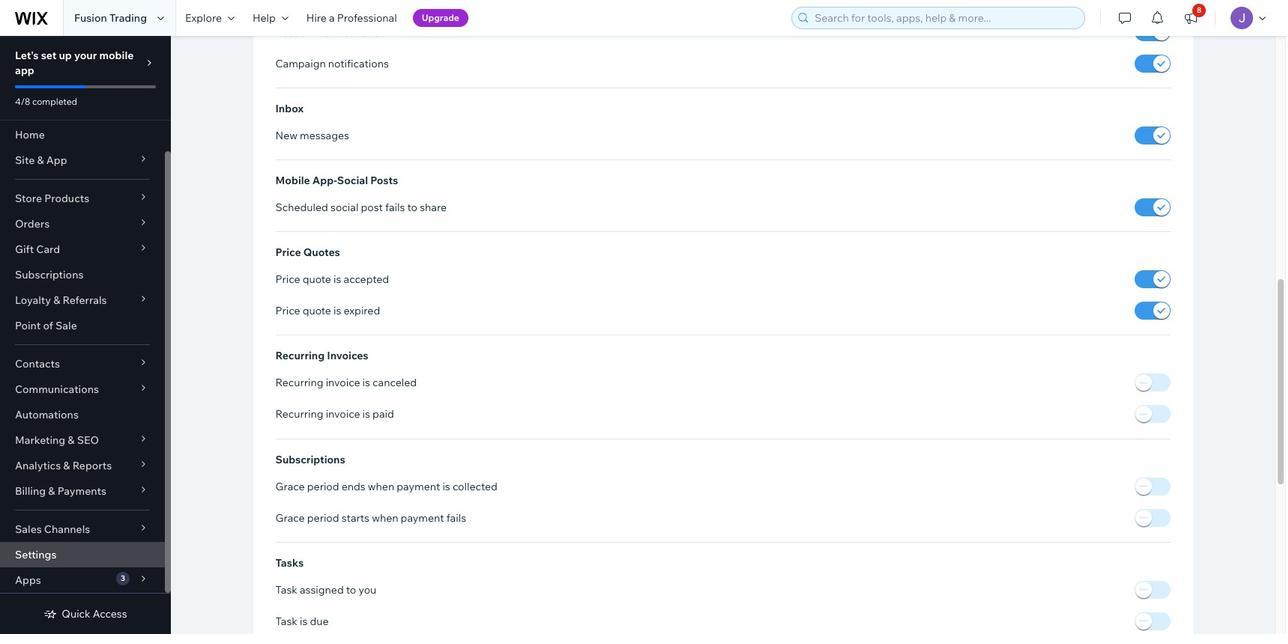 Task type: locate. For each thing, give the bounding box(es) containing it.
when right ends
[[368, 480, 394, 494]]

task down tasks in the bottom of the page
[[275, 584, 297, 597]]

period left ends
[[307, 480, 339, 494]]

price for price quote is accepted
[[275, 273, 300, 287]]

subscriptions
[[15, 268, 84, 282], [275, 453, 345, 467]]

& right billing
[[48, 485, 55, 498]]

1 horizontal spatial fails
[[446, 512, 466, 525]]

site
[[15, 154, 35, 167]]

1 vertical spatial when
[[372, 512, 398, 525]]

of
[[43, 319, 53, 333]]

billing
[[15, 485, 46, 498]]

& right loyalty
[[53, 294, 60, 307]]

recurring invoice is paid
[[275, 408, 394, 422]]

1 invoice from the top
[[326, 377, 360, 390]]

payment left collected
[[397, 480, 440, 494]]

fails
[[385, 201, 405, 215], [446, 512, 466, 525]]

hire a professional link
[[297, 0, 406, 36]]

0 vertical spatial task
[[275, 584, 297, 597]]

ends
[[342, 480, 366, 494]]

sales channels
[[15, 523, 90, 537]]

2 task from the top
[[275, 615, 297, 629]]

apps
[[15, 574, 41, 588]]

4/8
[[15, 96, 30, 107]]

Search for tools, apps, help & more... field
[[810, 7, 1080, 28]]

recurring
[[275, 350, 325, 363], [275, 377, 323, 390], [275, 408, 323, 422]]

marketing & seo button
[[0, 428, 165, 453]]

1 price from the top
[[275, 246, 301, 260]]

marketing & seo
[[15, 434, 99, 447]]

0 horizontal spatial subscriptions
[[15, 268, 84, 282]]

0 vertical spatial period
[[307, 480, 339, 494]]

0 vertical spatial when
[[368, 480, 394, 494]]

& for billing
[[48, 485, 55, 498]]

quick access
[[62, 608, 127, 621]]

grace for grace period starts when payment fails
[[275, 512, 305, 525]]

payment for is
[[397, 480, 440, 494]]

campaign notifications
[[275, 57, 389, 71]]

invoice for canceled
[[326, 377, 360, 390]]

sale
[[55, 319, 77, 333]]

is left paid
[[362, 408, 370, 422]]

is
[[334, 273, 341, 287], [334, 305, 341, 318], [362, 377, 370, 390], [362, 408, 370, 422], [443, 480, 450, 494], [300, 615, 308, 629]]

subscriptions inside sidebar element
[[15, 268, 84, 282]]

task
[[275, 584, 297, 597], [275, 615, 297, 629]]

grace
[[275, 480, 305, 494], [275, 512, 305, 525]]

1 grace from the top
[[275, 480, 305, 494]]

grace for grace period ends when payment is collected
[[275, 480, 305, 494]]

is for expired
[[334, 305, 341, 318]]

price for price quote is expired
[[275, 305, 300, 318]]

home link
[[0, 122, 165, 148]]

0 horizontal spatial to
[[346, 584, 356, 597]]

& inside popup button
[[68, 434, 75, 447]]

gift card
[[15, 243, 60, 256]]

task left due
[[275, 615, 297, 629]]

contacts
[[15, 358, 60, 371]]

& inside "dropdown button"
[[48, 485, 55, 498]]

reports
[[72, 459, 112, 473]]

payments
[[57, 485, 106, 498]]

communications button
[[0, 377, 165, 402]]

fails down collected
[[446, 512, 466, 525]]

0 vertical spatial recurring
[[275, 350, 325, 363]]

quote down price quote is accepted
[[303, 305, 331, 318]]

invoice down the invoices
[[326, 377, 360, 390]]

assigned
[[300, 584, 344, 597]]

to left share
[[407, 201, 418, 215]]

0 vertical spatial fails
[[385, 201, 405, 215]]

contacts button
[[0, 352, 165, 377]]

subscriptions link
[[0, 262, 165, 288]]

is left accepted
[[334, 273, 341, 287]]

messages
[[300, 129, 349, 143]]

0 vertical spatial notifications
[[318, 26, 379, 39]]

grace left ends
[[275, 480, 305, 494]]

subscriptions down card
[[15, 268, 84, 282]]

inbox
[[275, 102, 304, 116]]

2 vertical spatial recurring
[[275, 408, 323, 422]]

0 vertical spatial to
[[407, 201, 418, 215]]

invoice
[[326, 377, 360, 390], [326, 408, 360, 422]]

scheduled
[[275, 201, 328, 215]]

0 vertical spatial quote
[[303, 273, 331, 287]]

2 period from the top
[[307, 512, 339, 525]]

invoice down recurring invoice is canceled
[[326, 408, 360, 422]]

period left starts
[[307, 512, 339, 525]]

paid
[[373, 408, 394, 422]]

analytics
[[15, 459, 61, 473]]

analytics & reports button
[[0, 453, 165, 479]]

1 vertical spatial invoice
[[326, 408, 360, 422]]

price quote is expired
[[275, 305, 380, 318]]

when right starts
[[372, 512, 398, 525]]

subscriptions up ends
[[275, 453, 345, 467]]

home
[[15, 128, 45, 142]]

period for starts
[[307, 512, 339, 525]]

communications
[[15, 383, 99, 396]]

to left you
[[346, 584, 356, 597]]

1 task from the top
[[275, 584, 297, 597]]

marketing
[[15, 434, 65, 447]]

1 vertical spatial payment
[[401, 512, 444, 525]]

payment for fails
[[401, 512, 444, 525]]

2 recurring from the top
[[275, 377, 323, 390]]

store
[[15, 192, 42, 205]]

grace up tasks in the bottom of the page
[[275, 512, 305, 525]]

0 vertical spatial invoice
[[326, 377, 360, 390]]

payment
[[397, 480, 440, 494], [401, 512, 444, 525]]

0 vertical spatial grace
[[275, 480, 305, 494]]

recurring down recurring invoices
[[275, 377, 323, 390]]

1 vertical spatial subscriptions
[[275, 453, 345, 467]]

app
[[15, 64, 34, 77]]

invoice for paid
[[326, 408, 360, 422]]

& for analytics
[[63, 459, 70, 473]]

store products button
[[0, 186, 165, 211]]

quote for accepted
[[303, 273, 331, 287]]

& inside dropdown button
[[63, 459, 70, 473]]

1 recurring from the top
[[275, 350, 325, 363]]

task is due
[[275, 615, 329, 629]]

0 vertical spatial payment
[[397, 480, 440, 494]]

1 vertical spatial recurring
[[275, 377, 323, 390]]

3
[[121, 574, 125, 584]]

1 horizontal spatial to
[[407, 201, 418, 215]]

grace period starts when payment fails
[[275, 512, 466, 525]]

price quotes
[[275, 246, 340, 260]]

when for ends
[[368, 480, 394, 494]]

price down price quote is accepted
[[275, 305, 300, 318]]

& left 'reports'
[[63, 459, 70, 473]]

quote
[[303, 273, 331, 287], [303, 305, 331, 318]]

& right site
[[37, 154, 44, 167]]

& left seo
[[68, 434, 75, 447]]

recurring down recurring invoice is canceled
[[275, 408, 323, 422]]

2 vertical spatial price
[[275, 305, 300, 318]]

0 vertical spatial price
[[275, 246, 301, 260]]

is left expired
[[334, 305, 341, 318]]

1 vertical spatial fails
[[446, 512, 466, 525]]

1 vertical spatial price
[[275, 273, 300, 287]]

1 horizontal spatial subscriptions
[[275, 453, 345, 467]]

you
[[359, 584, 377, 597]]

let's
[[15, 49, 39, 62]]

is left canceled
[[362, 377, 370, 390]]

price left the quotes
[[275, 246, 301, 260]]

new
[[275, 129, 298, 143]]

loyalty & referrals button
[[0, 288, 165, 313]]

loyalty
[[15, 294, 51, 307]]

2 invoice from the top
[[326, 408, 360, 422]]

notifications
[[318, 26, 379, 39], [328, 57, 389, 71]]

& for marketing
[[68, 434, 75, 447]]

due
[[310, 615, 329, 629]]

recurring for recurring invoice is paid
[[275, 408, 323, 422]]

gift card button
[[0, 237, 165, 262]]

seo
[[77, 434, 99, 447]]

period
[[307, 480, 339, 494], [307, 512, 339, 525]]

settings link
[[0, 543, 165, 568]]

recurring invoice is canceled
[[275, 377, 417, 390]]

0 vertical spatial subscriptions
[[15, 268, 84, 282]]

1 vertical spatial grace
[[275, 512, 305, 525]]

2 price from the top
[[275, 273, 300, 287]]

recurring for recurring invoice is canceled
[[275, 377, 323, 390]]

0 horizontal spatial fails
[[385, 201, 405, 215]]

price
[[275, 246, 301, 260], [275, 273, 300, 287], [275, 305, 300, 318]]

site & app
[[15, 154, 67, 167]]

payment down grace period ends when payment is collected
[[401, 512, 444, 525]]

1 vertical spatial notifications
[[328, 57, 389, 71]]

card
[[36, 243, 60, 256]]

sidebar element
[[0, 36, 171, 635]]

set
[[41, 49, 56, 62]]

recurring left the invoices
[[275, 350, 325, 363]]

1 vertical spatial task
[[275, 615, 297, 629]]

1 period from the top
[[307, 480, 339, 494]]

notifications down account notifications
[[328, 57, 389, 71]]

2 grace from the top
[[275, 512, 305, 525]]

3 recurring from the top
[[275, 408, 323, 422]]

1 quote from the top
[[303, 273, 331, 287]]

3 price from the top
[[275, 305, 300, 318]]

sales channels button
[[0, 517, 165, 543]]

upgrade
[[422, 12, 459, 23]]

completed
[[32, 96, 77, 107]]

quote down the quotes
[[303, 273, 331, 287]]

price down price quotes
[[275, 273, 300, 287]]

1 vertical spatial period
[[307, 512, 339, 525]]

1 vertical spatial quote
[[303, 305, 331, 318]]

task for task assigned to you
[[275, 584, 297, 597]]

fails right post
[[385, 201, 405, 215]]

automations
[[15, 408, 79, 422]]

notifications down hire a professional
[[318, 26, 379, 39]]

2 quote from the top
[[303, 305, 331, 318]]

mobile app-social posts
[[275, 174, 398, 188]]

store products
[[15, 192, 89, 205]]



Task type: vqa. For each thing, say whether or not it's contained in the screenshot.
when associated with starts
yes



Task type: describe. For each thing, give the bounding box(es) containing it.
tasks
[[275, 557, 304, 570]]

8
[[1197, 5, 1202, 15]]

8 button
[[1175, 0, 1207, 36]]

hire a professional
[[306, 11, 397, 25]]

social
[[331, 201, 359, 215]]

point of sale
[[15, 319, 77, 333]]

scheduled social post fails to share
[[275, 201, 447, 215]]

billing & payments button
[[0, 479, 165, 504]]

1 vertical spatial to
[[346, 584, 356, 597]]

is for canceled
[[362, 377, 370, 390]]

when for starts
[[372, 512, 398, 525]]

let's set up your mobile app
[[15, 49, 134, 77]]

campaign
[[275, 57, 326, 71]]

grace period ends when payment is collected
[[275, 480, 498, 494]]

sales
[[15, 523, 42, 537]]

quote for expired
[[303, 305, 331, 318]]

orders button
[[0, 211, 165, 237]]

gift
[[15, 243, 34, 256]]

help
[[253, 11, 276, 25]]

mobile
[[99, 49, 134, 62]]

invoices
[[327, 350, 368, 363]]

hire
[[306, 11, 327, 25]]

social
[[337, 174, 368, 188]]

recurring invoices
[[275, 350, 368, 363]]

your
[[74, 49, 97, 62]]

trading
[[109, 11, 147, 25]]

4/8 completed
[[15, 96, 77, 107]]

expired
[[344, 305, 380, 318]]

quick access button
[[44, 608, 127, 621]]

recurring for recurring invoices
[[275, 350, 325, 363]]

task assigned to you
[[275, 584, 377, 597]]

fusion
[[74, 11, 107, 25]]

access
[[93, 608, 127, 621]]

a
[[329, 11, 335, 25]]

notifications for account notifications
[[318, 26, 379, 39]]

point of sale link
[[0, 313, 165, 339]]

site & app button
[[0, 148, 165, 173]]

is left due
[[300, 615, 308, 629]]

price quote is accepted
[[275, 273, 389, 287]]

accepted
[[344, 273, 389, 287]]

channels
[[44, 523, 90, 537]]

& for loyalty
[[53, 294, 60, 307]]

referrals
[[63, 294, 107, 307]]

up
[[59, 49, 72, 62]]

is for paid
[[362, 408, 370, 422]]

products
[[44, 192, 89, 205]]

loyalty & referrals
[[15, 294, 107, 307]]

& for site
[[37, 154, 44, 167]]

price for price quotes
[[275, 246, 301, 260]]

new messages
[[275, 129, 349, 143]]

post
[[361, 201, 383, 215]]

app
[[46, 154, 67, 167]]

posts
[[370, 174, 398, 188]]

app-
[[312, 174, 337, 188]]

fusion trading
[[74, 11, 147, 25]]

settings
[[15, 549, 57, 562]]

account
[[275, 26, 316, 39]]

share
[[420, 201, 447, 215]]

billing & payments
[[15, 485, 106, 498]]

professional
[[337, 11, 397, 25]]

canceled
[[373, 377, 417, 390]]

point
[[15, 319, 41, 333]]

collected
[[453, 480, 498, 494]]

explore
[[185, 11, 222, 25]]

upgrade button
[[413, 9, 468, 27]]

quotes
[[303, 246, 340, 260]]

is for accepted
[[334, 273, 341, 287]]

mobile
[[275, 174, 310, 188]]

help button
[[244, 0, 297, 36]]

period for ends
[[307, 480, 339, 494]]

task for task is due
[[275, 615, 297, 629]]

account notifications
[[275, 26, 379, 39]]

notifications for campaign notifications
[[328, 57, 389, 71]]

is left collected
[[443, 480, 450, 494]]



